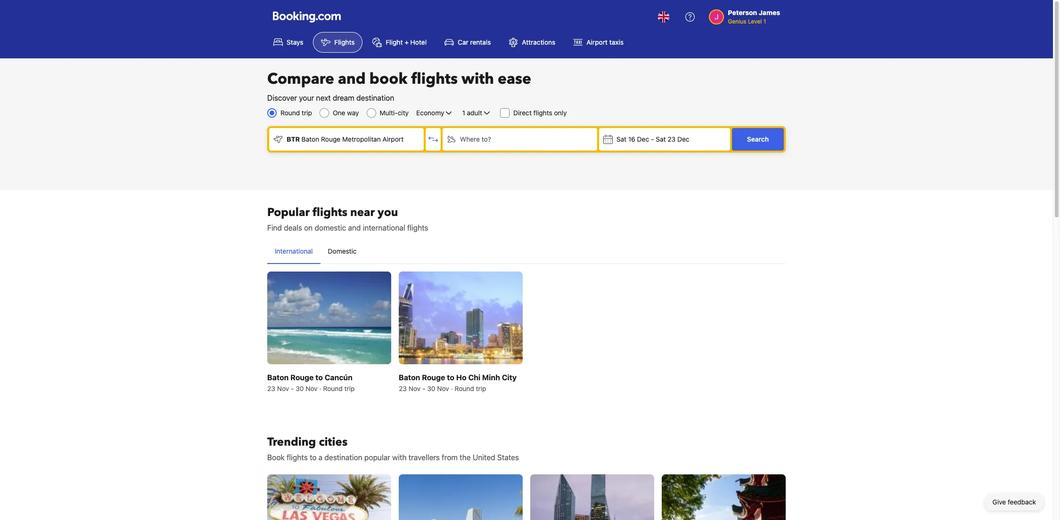 Task type: vqa. For each thing, say whether or not it's contained in the screenshot.
in within Dropdown Button
no



Task type: locate. For each thing, give the bounding box(es) containing it.
0 vertical spatial airport
[[587, 38, 608, 46]]

sat 16 dec - sat 23 dec button
[[599, 128, 730, 151]]

tab list
[[267, 240, 786, 265]]

1 horizontal spatial 1
[[764, 18, 766, 25]]

0 horizontal spatial sat
[[617, 135, 627, 143]]

1 horizontal spatial 23
[[399, 385, 407, 393]]

domestic button
[[320, 240, 364, 264]]

- inside baton rouge to ho chi minh city 23 nov - 30 nov · round trip
[[422, 385, 425, 393]]

flights inside compare and book flights with ease discover your next dream destination
[[411, 69, 458, 90]]

flights up the economy
[[411, 69, 458, 90]]

travellers
[[409, 454, 440, 463]]

to left "ho"
[[447, 374, 455, 382]]

to
[[316, 374, 323, 382], [447, 374, 455, 382], [310, 454, 317, 463]]

minh
[[482, 374, 500, 382]]

baton inside baton rouge to cancún 23 nov - 30 nov · round trip
[[267, 374, 289, 382]]

23
[[668, 135, 676, 143], [267, 385, 275, 393], [399, 385, 407, 393]]

destination
[[356, 94, 394, 102], [325, 454, 362, 463]]

airport
[[587, 38, 608, 46], [383, 135, 404, 143]]

airport taxis
[[587, 38, 624, 46]]

rouge
[[321, 135, 341, 143], [291, 374, 314, 382], [422, 374, 445, 382]]

trip down cancún
[[344, 385, 355, 393]]

0 vertical spatial destination
[[356, 94, 394, 102]]

btr baton rouge metropolitan airport
[[287, 135, 404, 143]]

where to? button
[[443, 128, 597, 151]]

car rentals link
[[437, 32, 499, 53]]

rouge left cancún
[[291, 374, 314, 382]]

flights down trending
[[287, 454, 308, 463]]

dec
[[637, 135, 649, 143], [678, 135, 690, 143]]

destination down the cities
[[325, 454, 362, 463]]

flight + hotel link
[[365, 32, 435, 53]]

0 horizontal spatial ·
[[319, 385, 321, 393]]

1 vertical spatial 1
[[462, 109, 465, 117]]

to left "a"
[[310, 454, 317, 463]]

to inside baton rouge to cancún 23 nov - 30 nov · round trip
[[316, 374, 323, 382]]

international
[[275, 248, 313, 256]]

peterson
[[728, 8, 757, 17]]

search button
[[732, 128, 784, 151]]

with
[[462, 69, 494, 90], [392, 454, 407, 463]]

0 horizontal spatial with
[[392, 454, 407, 463]]

0 horizontal spatial airport
[[383, 135, 404, 143]]

international button
[[267, 240, 320, 264]]

cities
[[319, 435, 348, 451]]

0 horizontal spatial trip
[[302, 109, 312, 117]]

flights link
[[313, 32, 363, 53]]

-
[[651, 135, 654, 143], [291, 385, 294, 393], [422, 385, 425, 393]]

sat right 16
[[656, 135, 666, 143]]

baton rouge to cancún image
[[267, 272, 391, 365]]

0 horizontal spatial dec
[[637, 135, 649, 143]]

rouge down one
[[321, 135, 341, 143]]

1 inside peterson james genius level 1
[[764, 18, 766, 25]]

sat
[[617, 135, 627, 143], [656, 135, 666, 143]]

to inside baton rouge to ho chi minh city 23 nov - 30 nov · round trip
[[447, 374, 455, 382]]

states
[[497, 454, 519, 463]]

0 horizontal spatial 23
[[267, 385, 275, 393]]

baton for baton rouge to cancún
[[267, 374, 289, 382]]

trip
[[302, 109, 312, 117], [344, 385, 355, 393], [476, 385, 486, 393]]

way
[[347, 109, 359, 117]]

2 horizontal spatial round
[[455, 385, 474, 393]]

2 · from the left
[[451, 385, 453, 393]]

1 horizontal spatial 30
[[427, 385, 435, 393]]

1 horizontal spatial round
[[323, 385, 343, 393]]

1 vertical spatial destination
[[325, 454, 362, 463]]

with right popular
[[392, 454, 407, 463]]

round down "ho"
[[455, 385, 474, 393]]

one way
[[333, 109, 359, 117]]

economy
[[416, 109, 444, 117]]

rouge inside baton rouge to ho chi minh city 23 nov - 30 nov · round trip
[[422, 374, 445, 382]]

airport left taxis
[[587, 38, 608, 46]]

- inside popup button
[[651, 135, 654, 143]]

give feedback
[[993, 499, 1036, 507]]

car
[[458, 38, 469, 46]]

city
[[398, 109, 409, 117]]

0 vertical spatial 1
[[764, 18, 766, 25]]

destination inside trending cities book flights to a destination popular with travellers from the united states
[[325, 454, 362, 463]]

james
[[759, 8, 780, 17]]

round
[[281, 109, 300, 117], [323, 385, 343, 393], [455, 385, 474, 393]]

you
[[378, 205, 398, 221]]

1 horizontal spatial trip
[[344, 385, 355, 393]]

1 horizontal spatial dec
[[678, 135, 690, 143]]

1 vertical spatial with
[[392, 454, 407, 463]]

compare
[[267, 69, 334, 90]]

1 30 from the left
[[296, 385, 304, 393]]

flights up the 'domestic'
[[313, 205, 347, 221]]

1 horizontal spatial ·
[[451, 385, 453, 393]]

rouge inside baton rouge to cancún 23 nov - 30 nov · round trip
[[291, 374, 314, 382]]

0 horizontal spatial baton
[[267, 374, 289, 382]]

to?
[[482, 135, 491, 143]]

ease
[[498, 69, 531, 90]]

one
[[333, 109, 345, 117]]

0 horizontal spatial rouge
[[291, 374, 314, 382]]

trending cities book flights to a destination popular with travellers from the united states
[[267, 435, 519, 463]]

baton inside baton rouge to ho chi minh city 23 nov - 30 nov · round trip
[[399, 374, 420, 382]]

2 horizontal spatial -
[[651, 135, 654, 143]]

·
[[319, 385, 321, 393], [451, 385, 453, 393]]

baton
[[302, 135, 319, 143], [267, 374, 289, 382], [399, 374, 420, 382]]

1 · from the left
[[319, 385, 321, 393]]

1 horizontal spatial sat
[[656, 135, 666, 143]]

trip down your
[[302, 109, 312, 117]]

to left cancún
[[316, 374, 323, 382]]

1 sat from the left
[[617, 135, 627, 143]]

30
[[296, 385, 304, 393], [427, 385, 435, 393]]

1 left adult at the top left
[[462, 109, 465, 117]]

0 horizontal spatial -
[[291, 385, 294, 393]]

baton rouge to ho chi minh city 23 nov - 30 nov · round trip
[[399, 374, 517, 393]]

2 horizontal spatial 23
[[668, 135, 676, 143]]

0 vertical spatial and
[[338, 69, 366, 90]]

0 horizontal spatial 1
[[462, 109, 465, 117]]

rentals
[[470, 38, 491, 46]]

with up adult at the top left
[[462, 69, 494, 90]]

where to?
[[460, 135, 491, 143]]

discover
[[267, 94, 297, 102]]

sat left 16
[[617, 135, 627, 143]]

1 horizontal spatial -
[[422, 385, 425, 393]]

and up dream
[[338, 69, 366, 90]]

booking.com logo image
[[273, 11, 341, 22], [273, 11, 341, 22]]

0 horizontal spatial 30
[[296, 385, 304, 393]]

nov
[[277, 385, 289, 393], [306, 385, 318, 393], [409, 385, 421, 393], [437, 385, 449, 393]]

· inside baton rouge to ho chi minh city 23 nov - 30 nov · round trip
[[451, 385, 453, 393]]

1 horizontal spatial with
[[462, 69, 494, 90]]

23 inside baton rouge to cancún 23 nov - 30 nov · round trip
[[267, 385, 275, 393]]

rouge for baton rouge to cancún
[[291, 374, 314, 382]]

popular
[[267, 205, 310, 221]]

rouge left "ho"
[[422, 374, 445, 382]]

airport down multi-city at the left of page
[[383, 135, 404, 143]]

and
[[338, 69, 366, 90], [348, 224, 361, 232]]

trip down the chi
[[476, 385, 486, 393]]

2 horizontal spatial baton
[[399, 374, 420, 382]]

and down the near
[[348, 224, 361, 232]]

the
[[460, 454, 471, 463]]

2 30 from the left
[[427, 385, 435, 393]]

cancún
[[325, 374, 353, 382]]

chi
[[468, 374, 481, 382]]

0 vertical spatial with
[[462, 69, 494, 90]]

2 horizontal spatial rouge
[[422, 374, 445, 382]]

1 right level
[[764, 18, 766, 25]]

1
[[764, 18, 766, 25], [462, 109, 465, 117]]

flights
[[411, 69, 458, 90], [534, 109, 552, 117], [313, 205, 347, 221], [407, 224, 428, 232], [287, 454, 308, 463]]

round down discover
[[281, 109, 300, 117]]

on
[[304, 224, 313, 232]]

domestic
[[315, 224, 346, 232]]

round down cancún
[[323, 385, 343, 393]]

destination up multi-
[[356, 94, 394, 102]]

· inside baton rouge to cancún 23 nov - 30 nov · round trip
[[319, 385, 321, 393]]

- inside baton rouge to cancún 23 nov - 30 nov · round trip
[[291, 385, 294, 393]]

1 vertical spatial and
[[348, 224, 361, 232]]

2 horizontal spatial trip
[[476, 385, 486, 393]]



Task type: describe. For each thing, give the bounding box(es) containing it.
only
[[554, 109, 567, 117]]

popular
[[364, 454, 390, 463]]

city
[[502, 374, 517, 382]]

compare and book flights with ease discover your next dream destination
[[267, 69, 531, 102]]

ho
[[456, 374, 467, 382]]

search
[[747, 135, 769, 143]]

next
[[316, 94, 331, 102]]

genius
[[728, 18, 747, 25]]

to inside trending cities book flights to a destination popular with travellers from the united states
[[310, 454, 317, 463]]

popular flights near you find deals on domestic and international flights
[[267, 205, 428, 232]]

peterson james genius level 1
[[728, 8, 780, 25]]

with inside trending cities book flights to a destination popular with travellers from the united states
[[392, 454, 407, 463]]

1 dec from the left
[[637, 135, 649, 143]]

near
[[350, 205, 375, 221]]

metropolitan
[[342, 135, 381, 143]]

and inside compare and book flights with ease discover your next dream destination
[[338, 69, 366, 90]]

30 inside baton rouge to ho chi minh city 23 nov - 30 nov · round trip
[[427, 385, 435, 393]]

round inside baton rouge to cancún 23 nov - 30 nov · round trip
[[323, 385, 343, 393]]

2 sat from the left
[[656, 135, 666, 143]]

with inside compare and book flights with ease discover your next dream destination
[[462, 69, 494, 90]]

1 horizontal spatial airport
[[587, 38, 608, 46]]

stays
[[287, 38, 303, 46]]

23 inside popup button
[[668, 135, 676, 143]]

give
[[993, 499, 1006, 507]]

+
[[405, 38, 409, 46]]

flights inside trending cities book flights to a destination popular with travellers from the united states
[[287, 454, 308, 463]]

destination inside compare and book flights with ease discover your next dream destination
[[356, 94, 394, 102]]

where
[[460, 135, 480, 143]]

baton rouge to ho chi minh city image
[[399, 272, 523, 365]]

book
[[370, 69, 408, 90]]

flight + hotel
[[386, 38, 427, 46]]

international
[[363, 224, 405, 232]]

rouge for baton rouge to ho chi minh city
[[422, 374, 445, 382]]

dream
[[333, 94, 354, 102]]

your
[[299, 94, 314, 102]]

attractions
[[522, 38, 556, 46]]

23 inside baton rouge to ho chi minh city 23 nov - 30 nov · round trip
[[399, 385, 407, 393]]

round trip
[[281, 109, 312, 117]]

airport taxis link
[[565, 32, 632, 53]]

flights left only
[[534, 109, 552, 117]]

0 horizontal spatial round
[[281, 109, 300, 117]]

multi-city
[[380, 109, 409, 117]]

trending
[[267, 435, 316, 451]]

2 nov from the left
[[306, 385, 318, 393]]

stays link
[[265, 32, 311, 53]]

1 nov from the left
[[277, 385, 289, 393]]

1 horizontal spatial baton
[[302, 135, 319, 143]]

flights right the international
[[407, 224, 428, 232]]

level
[[748, 18, 762, 25]]

to for ho
[[447, 374, 455, 382]]

1 horizontal spatial rouge
[[321, 135, 341, 143]]

deals
[[284, 224, 302, 232]]

1 adult button
[[461, 107, 493, 119]]

direct flights only
[[513, 109, 567, 117]]

attractions link
[[501, 32, 564, 53]]

baton for baton rouge to ho chi minh city
[[399, 374, 420, 382]]

3 nov from the left
[[409, 385, 421, 393]]

tab list containing international
[[267, 240, 786, 265]]

direct
[[513, 109, 532, 117]]

car rentals
[[458, 38, 491, 46]]

trip inside baton rouge to ho chi minh city 23 nov - 30 nov · round trip
[[476, 385, 486, 393]]

from
[[442, 454, 458, 463]]

2 dec from the left
[[678, 135, 690, 143]]

give feedback button
[[985, 495, 1044, 512]]

find
[[267, 224, 282, 232]]

baton rouge to cancún 23 nov - 30 nov · round trip
[[267, 374, 355, 393]]

4 nov from the left
[[437, 385, 449, 393]]

btr
[[287, 135, 300, 143]]

1 vertical spatial airport
[[383, 135, 404, 143]]

taxis
[[610, 38, 624, 46]]

1 adult
[[462, 109, 482, 117]]

book
[[267, 454, 285, 463]]

and inside popular flights near you find deals on domestic and international flights
[[348, 224, 361, 232]]

a
[[319, 454, 323, 463]]

feedback
[[1008, 499, 1036, 507]]

to for cancún
[[316, 374, 323, 382]]

multi-
[[380, 109, 398, 117]]

flights
[[334, 38, 355, 46]]

hotel
[[410, 38, 427, 46]]

sat 16 dec - sat 23 dec
[[617, 135, 690, 143]]

flight
[[386, 38, 403, 46]]

16
[[628, 135, 635, 143]]

round inside baton rouge to ho chi minh city 23 nov - 30 nov · round trip
[[455, 385, 474, 393]]

united
[[473, 454, 495, 463]]

trip inside baton rouge to cancún 23 nov - 30 nov · round trip
[[344, 385, 355, 393]]

1 inside popup button
[[462, 109, 465, 117]]

30 inside baton rouge to cancún 23 nov - 30 nov · round trip
[[296, 385, 304, 393]]

domestic
[[328, 248, 357, 256]]

adult
[[467, 109, 482, 117]]



